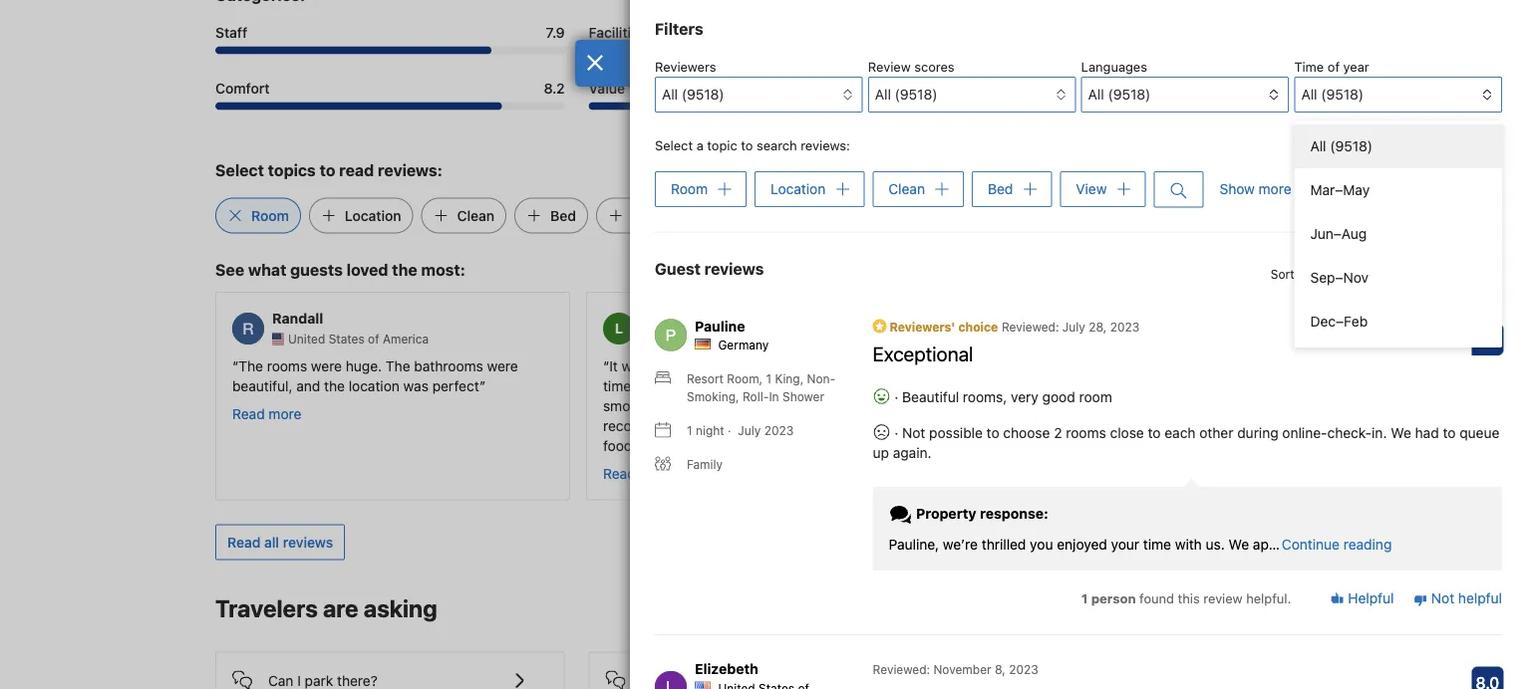 Task type: describe. For each thing, give the bounding box(es) containing it.
select topics to read reviews:
[[215, 160, 443, 179]]

1 for 1 person found this review helpful.
[[1081, 591, 1088, 606]]

can
[[268, 673, 294, 689]]

rooms inside " the rooms were huge. the bathrooms were beautiful, and the location was perfect
[[267, 358, 307, 374]]

united inside michelle united states of america
[[1030, 332, 1067, 346]]

again.
[[893, 445, 932, 461]]

sort reviews by:
[[1271, 267, 1361, 281]]

we're
[[943, 537, 978, 553]]

is
[[642, 673, 652, 689]]

vegas!
[[676, 378, 720, 394]]

show
[[1220, 181, 1255, 198]]

sort
[[1271, 267, 1294, 281]]

1 horizontal spatial room
[[671, 181, 708, 197]]

read for randall
[[232, 406, 265, 422]]

0 horizontal spatial room
[[251, 207, 289, 224]]

your
[[1111, 537, 1139, 553]]

0 horizontal spatial we
[[1229, 537, 1249, 553]]

28,
[[1089, 320, 1107, 334]]

see availability button
[[1190, 593, 1312, 628]]

languages
[[1081, 59, 1147, 74]]

2023 for reviewed: november 8, 2023
[[1009, 663, 1038, 677]]

review
[[868, 59, 911, 74]]

with
[[1175, 537, 1202, 553]]

this inside " it was the perfect place for my husbands first time in las vegas! i loved that we had a non- smoking floor and we would definitely recommend this hotel to anyone! close to great food and luxury shopping!
[[684, 418, 707, 434]]

pauline, we're thrilled you enjoyed your time with us. we ap… continue reading
[[889, 537, 1392, 553]]

great
[[874, 418, 908, 434]]

perfect inside " it was the perfect place for my husbands first time in las vegas! i loved that we had a non- smoking floor and we would definitely recommend this hotel to anyone! close to great food and luxury shopping!
[[675, 358, 722, 374]]

room
[[1079, 389, 1112, 406]]

0 horizontal spatial bed
[[550, 207, 576, 224]]

was inside " the rooms were huge. the bathrooms were beautiful, and the location was perfect
[[403, 378, 429, 394]]

(9518) for languages
[[1108, 86, 1151, 103]]

filters
[[655, 19, 703, 38]]

read more button for it was the perfect place for my husbands first time in las vegas! i loved that we had a non- smoking floor and we would definitely recommend this hotel to anyone! close to great food and luxury shopping!
[[603, 464, 672, 484]]

michelle united states of america
[[1014, 311, 1170, 346]]

are
[[323, 595, 359, 623]]

beautiful,
[[232, 378, 293, 394]]

of up huge.
[[368, 332, 379, 346]]

all (9518) button for review scores
[[868, 77, 1076, 113]]

asking
[[364, 595, 437, 623]]

reviewers
[[655, 59, 716, 74]]

scored 8.0 element
[[1472, 667, 1504, 690]]

property
[[916, 505, 977, 522]]

bathrooms
[[414, 358, 483, 374]]

united states of america for perfect
[[659, 332, 800, 346]]

ap…
[[1253, 537, 1280, 553]]

more for michelle
[[1010, 406, 1043, 422]]

reviewed: for reviewed: november 8, 2023
[[873, 663, 930, 677]]

by:
[[1344, 267, 1361, 281]]

was inside " it was the perfect place for my husbands first time in las vegas! i loved that we had a non- smoking floor and we would definitely recommend this hotel to anyone! close to great food and luxury shopping!
[[622, 358, 647, 374]]

i inside " it was the perfect place for my husbands first time in las vegas! i loved that we had a non- smoking floor and we would definitely recommend this hotel to anyone! close to great food and luxury shopping!
[[724, 378, 727, 394]]

· for ·
[[891, 425, 902, 441]]

0 vertical spatial view
[[1076, 181, 1107, 197]]

travelers
[[215, 595, 318, 623]]

anyone!
[[763, 418, 814, 434]]

a inside is there a spa? button
[[693, 673, 701, 689]]

read
[[339, 160, 374, 179]]

1 vertical spatial reviews:
[[378, 160, 443, 179]]

0 horizontal spatial 2023
[[764, 424, 794, 438]]

facilities 7.8 meter
[[589, 46, 938, 54]]

had inside " it was the perfect place for my husbands first time in las vegas! i loved that we had a non- smoking floor and we would definitely recommend this hotel to anyone! close to great food and luxury shopping!
[[821, 378, 845, 394]]

time inside " it was the perfect place for my husbands first time in las vegas! i loved that we had a non- smoking floor and we would definitely recommend this hotel to anyone! close to great food and luxury shopping!
[[603, 378, 631, 394]]

all (9518) button for reviewers
[[655, 77, 863, 113]]

what
[[248, 260, 286, 279]]

0 vertical spatial "
[[479, 378, 486, 394]]

2 were from the left
[[487, 358, 518, 374]]

7.9
[[546, 24, 565, 40]]

" for " it was the perfect place for my husbands first time in las vegas! i loved that we had a non- smoking floor and we would definitely recommend this hotel to anyone! close to great food and luxury shopping!
[[603, 358, 609, 374]]

huge.
[[346, 358, 382, 374]]

can i park there?
[[268, 673, 378, 689]]

1 vertical spatial and
[[695, 398, 719, 414]]

reviewed: november 8, 2023
[[873, 663, 1038, 677]]

1 were from the left
[[311, 358, 342, 374]]

8.2
[[544, 80, 565, 96]]

to left great
[[858, 418, 871, 434]]

0 vertical spatial loved
[[347, 260, 388, 279]]

leon
[[643, 311, 676, 327]]

see what guests loved the most:
[[215, 260, 465, 279]]

topics
[[268, 160, 316, 179]]

there?
[[337, 673, 378, 689]]

money
[[651, 80, 695, 96]]

to left read
[[320, 160, 335, 179]]

response:
[[980, 505, 1048, 522]]

time inside list of reviews region
[[1143, 537, 1171, 553]]

more for randall
[[269, 406, 301, 422]]

(9518) for review scores
[[895, 86, 937, 103]]

1 horizontal spatial reviews:
[[801, 138, 850, 153]]

possible
[[929, 425, 983, 441]]

loved inside " it was the perfect place for my husbands first time in las vegas! i loved that we had a non- smoking floor and we would definitely recommend this hotel to anyone! close to great food and luxury shopping!
[[731, 378, 766, 394]]

us.
[[1206, 537, 1225, 553]]

all for languages
[[1088, 86, 1104, 103]]

is there a spa?
[[642, 673, 735, 689]]

· beautiful rooms, very good room
[[891, 389, 1112, 406]]

in.
[[1372, 425, 1387, 441]]

helpful.
[[1246, 591, 1291, 606]]

randall
[[272, 311, 323, 327]]

0 horizontal spatial clean
[[457, 207, 495, 224]]

first
[[875, 358, 901, 374]]

travelers are asking
[[215, 595, 437, 623]]

smoking
[[603, 398, 657, 414]]

mar–may
[[1310, 182, 1370, 198]]

read all reviews button
[[215, 525, 345, 561]]

choice
[[958, 320, 998, 334]]

helpful
[[1458, 591, 1502, 607]]

united for randall
[[288, 332, 325, 346]]

(9518) up mar–may
[[1330, 138, 1373, 155]]

2 horizontal spatial read more
[[974, 406, 1043, 422]]

united states of america image for randall
[[272, 333, 284, 345]]

rooms inside not possible to choose 2 rooms close to each other during online-check-in. we had to queue up again.
[[1066, 425, 1106, 441]]

a inside " it was the perfect place for my husbands first time in las vegas! i loved that we had a non- smoking floor and we would definitely recommend this hotel to anyone! close to great food and luxury shopping!
[[848, 378, 856, 394]]

husbands
[[809, 358, 872, 374]]

helpful
[[1344, 591, 1394, 607]]

it
[[609, 358, 618, 374]]

for inside " it was the perfect place for my husbands first time in las vegas! i loved that we had a non- smoking floor and we would definitely recommend this hotel to anyone! close to great food and luxury shopping!
[[764, 358, 782, 374]]

l
[[615, 320, 623, 337]]

jun–aug link
[[1294, 212, 1502, 256]]

all (9518) for reviewers
[[662, 86, 724, 103]]

good
[[1042, 389, 1075, 406]]

show more button
[[1220, 171, 1292, 208]]

all (9518) button for time of year
[[1294, 77, 1502, 113]]

park
[[305, 673, 333, 689]]

10
[[1479, 330, 1496, 349]]

staff
[[215, 24, 247, 40]]

0 vertical spatial location
[[962, 80, 1019, 96]]

value for money 7.8 meter
[[589, 102, 938, 110]]

0 vertical spatial the
[[392, 260, 417, 279]]

united states of america for huge.
[[288, 332, 429, 346]]

the inside " the rooms were huge. the bathrooms were beautiful, and the location was perfect
[[324, 378, 345, 394]]

can i park there? button
[[232, 653, 548, 690]]

united states of america image for leon
[[643, 333, 655, 345]]

check-
[[1327, 425, 1372, 441]]

0 horizontal spatial location
[[345, 207, 401, 224]]

pauline
[[695, 318, 745, 334]]

location 9.0 meter
[[962, 102, 1312, 110]]

1 person found this review helpful.
[[1081, 591, 1291, 606]]

0 horizontal spatial july
[[738, 424, 761, 438]]

to down would
[[747, 418, 760, 434]]

all for review scores
[[875, 86, 891, 103]]

non-
[[860, 378, 890, 394]]

show more
[[1220, 181, 1292, 198]]

states for perfect
[[699, 332, 735, 346]]

germany
[[718, 338, 769, 352]]

all
[[264, 534, 279, 551]]

dec–feb
[[1310, 313, 1368, 330]]

sep–nov link
[[1294, 256, 1502, 300]]

comfort
[[215, 80, 270, 96]]

michelle
[[1014, 311, 1071, 327]]

thrilled
[[982, 537, 1026, 553]]



Task type: vqa. For each thing, say whether or not it's contained in the screenshot.
very
yes



Task type: locate. For each thing, give the bounding box(es) containing it.
reviews right all
[[283, 534, 333, 551]]

3 america from the left
[[1124, 332, 1170, 346]]

1 horizontal spatial for
[[764, 358, 782, 374]]

had
[[821, 378, 845, 394], [1415, 425, 1439, 441]]

2 vertical spatial a
[[693, 673, 701, 689]]

i
[[724, 378, 727, 394], [297, 673, 301, 689]]

america up " the rooms were huge. the bathrooms were beautiful, and the location was perfect
[[383, 332, 429, 346]]

a left non-
[[848, 378, 856, 394]]

1 vertical spatial was
[[403, 378, 429, 394]]

0 vertical spatial perfect
[[675, 358, 722, 374]]

1 vertical spatial loved
[[731, 378, 766, 394]]

1 night · july 2023
[[687, 424, 794, 438]]

1 left night
[[687, 424, 692, 438]]

view down "location 9.0" 'meter'
[[1076, 181, 1107, 197]]

0 horizontal spatial this
[[684, 418, 707, 434]]

1
[[687, 424, 692, 438], [1081, 591, 1088, 606]]

" up smoking
[[603, 358, 609, 374]]

rooms up beautiful,
[[267, 358, 307, 374]]

all (9518) down reviewers
[[662, 86, 724, 103]]

1 horizontal spatial location
[[771, 181, 826, 197]]

0 horizontal spatial not
[[902, 425, 925, 441]]

0 horizontal spatial "
[[232, 358, 239, 374]]

read more button for the rooms were huge. the bathrooms were beautiful, and the location was perfect
[[232, 404, 301, 424]]

1 all (9518) button from the left
[[655, 77, 863, 113]]

0 vertical spatial we
[[1391, 425, 1411, 441]]

2 horizontal spatial reviews
[[1298, 267, 1341, 281]]

of inside filter reviews region
[[1328, 59, 1340, 74]]

shopping!
[[707, 438, 771, 454]]

2 the from the left
[[386, 358, 410, 374]]

2023 right '8,'
[[1009, 663, 1038, 677]]

america
[[383, 332, 429, 346], [753, 332, 800, 346], [1124, 332, 1170, 346]]

guest
[[655, 259, 701, 278]]

" inside " it was the perfect place for my husbands first time in las vegas! i loved that we had a non- smoking floor and we would definitely recommend this hotel to anyone! close to great food and luxury shopping!
[[603, 358, 609, 374]]

not up again. at the right of page
[[902, 425, 925, 441]]

continue
[[1282, 537, 1340, 553]]

read more down food
[[603, 466, 672, 482]]

reviewed: for reviewed: july 28, 2023
[[1002, 320, 1059, 334]]

1 vertical spatial july
[[738, 424, 761, 438]]

0 horizontal spatial we
[[722, 398, 741, 414]]

this up luxury
[[684, 418, 707, 434]]

the up las
[[651, 358, 671, 374]]

read for leon
[[603, 466, 636, 482]]

beautiful
[[902, 389, 959, 406]]

spa?
[[705, 673, 735, 689]]

"
[[479, 378, 486, 394], [771, 438, 777, 454]]

more down very
[[1010, 406, 1043, 422]]

united down randall
[[288, 332, 325, 346]]

was
[[622, 358, 647, 374], [403, 378, 429, 394]]

united states of america image down leon
[[643, 333, 655, 345]]

enjoyed
[[1057, 537, 1107, 553]]

0 horizontal spatial rooms
[[267, 358, 307, 374]]

this is a carousel with rotating slides. it displays featured reviews of the property. use the next and previous buttons to navigate. region
[[199, 284, 1328, 509]]

we up "hotel"
[[722, 398, 741, 414]]

states
[[329, 332, 365, 346], [699, 332, 735, 346], [1070, 332, 1106, 346]]

each
[[1165, 425, 1196, 441]]

" down bathrooms
[[479, 378, 486, 394]]

2023 down would
[[764, 424, 794, 438]]

reviews
[[704, 259, 764, 278], [1298, 267, 1341, 281], [283, 534, 333, 551]]

place
[[726, 358, 761, 374]]

time left with
[[1143, 537, 1171, 553]]

0 horizontal spatial for
[[629, 80, 647, 96]]

to right topic
[[741, 138, 753, 153]]

all down review
[[875, 86, 891, 103]]

review categories element
[[215, 0, 305, 6]]

1 vertical spatial location
[[771, 181, 826, 197]]

united states of america up huge.
[[288, 332, 429, 346]]

we up "definitely"
[[799, 378, 817, 394]]

united down the michelle
[[1030, 332, 1067, 346]]

united states of america up 'place'
[[659, 332, 800, 346]]

this inside list of reviews region
[[1178, 591, 1200, 606]]

0 vertical spatial had
[[821, 378, 845, 394]]

were
[[311, 358, 342, 374], [487, 358, 518, 374]]

read down rooms,
[[974, 406, 1006, 422]]

a left spa?
[[693, 673, 701, 689]]

see inside button
[[1202, 602, 1227, 619]]

· right night
[[728, 424, 731, 438]]

2023 right 28,
[[1110, 320, 1140, 334]]

0 horizontal spatial the
[[239, 358, 263, 374]]

(9518) down time of year
[[1321, 86, 1364, 103]]

0 vertical spatial rooms
[[267, 358, 307, 374]]

clean
[[888, 181, 925, 197], [457, 207, 495, 224]]

see availability
[[1202, 602, 1300, 619]]

2023
[[1110, 320, 1140, 334], [764, 424, 794, 438], [1009, 663, 1038, 677]]

a left topic
[[696, 138, 704, 153]]

not for possible
[[902, 425, 925, 441]]

review scores
[[868, 59, 955, 74]]

read more button down beautiful,
[[232, 404, 301, 424]]

america for for
[[753, 332, 800, 346]]

(9518) for time of year
[[1321, 86, 1364, 103]]

all (9518) button down languages
[[1081, 77, 1289, 113]]

search
[[757, 138, 797, 153]]

1 horizontal spatial not
[[1431, 591, 1454, 607]]

for right "value"
[[629, 80, 647, 96]]

0 vertical spatial select
[[655, 138, 693, 153]]

perfect inside " the rooms were huge. the bathrooms were beautiful, and the location was perfect
[[432, 378, 479, 394]]

of right 28,
[[1110, 332, 1121, 346]]

1 horizontal spatial the
[[392, 260, 417, 279]]

0 horizontal spatial were
[[311, 358, 342, 374]]

0 horizontal spatial "
[[479, 378, 486, 394]]

2 states from the left
[[699, 332, 735, 346]]

1 vertical spatial for
[[764, 358, 782, 374]]

select for select topics to read reviews:
[[215, 160, 264, 179]]

0 vertical spatial july
[[1062, 320, 1085, 334]]

0 horizontal spatial the
[[324, 378, 345, 394]]

0 horizontal spatial reviewed:
[[873, 663, 930, 677]]

1 vertical spatial had
[[1415, 425, 1439, 441]]

reviews: right read
[[378, 160, 443, 179]]

you
[[1030, 537, 1053, 553]]

0 horizontal spatial reviews
[[283, 534, 333, 551]]

0 vertical spatial time
[[603, 378, 631, 394]]

for
[[629, 80, 647, 96], [764, 358, 782, 374]]

1 horizontal spatial was
[[622, 358, 647, 374]]

and inside " the rooms were huge. the bathrooms were beautiful, and the location was perfect
[[296, 378, 320, 394]]

" for " the rooms were huge. the bathrooms were beautiful, and the location was perfect
[[232, 358, 239, 374]]

sep–nov
[[1310, 270, 1369, 286]]

not for helpful
[[1431, 591, 1454, 607]]

2 horizontal spatial location
[[962, 80, 1019, 96]]

1 horizontal spatial clean
[[888, 181, 925, 197]]

all (9518) down review scores
[[875, 86, 937, 103]]

0 horizontal spatial see
[[215, 260, 244, 279]]

1 horizontal spatial 2023
[[1009, 663, 1038, 677]]

1 horizontal spatial "
[[603, 358, 609, 374]]

read inside button
[[227, 534, 261, 551]]

· up again. at the right of page
[[891, 425, 902, 441]]

(9518) for reviewers
[[682, 86, 724, 103]]

united states of america image
[[272, 333, 284, 345], [643, 333, 655, 345]]

1 horizontal spatial and
[[636, 438, 660, 454]]

close image
[[586, 55, 604, 71]]

0 horizontal spatial select
[[215, 160, 264, 179]]

not left helpful
[[1431, 591, 1454, 607]]

location down read
[[345, 207, 401, 224]]

of up 'place'
[[739, 332, 750, 346]]

had inside not possible to choose 2 rooms close to each other during online-check-in. we had to queue up again.
[[1415, 425, 1439, 441]]

of inside michelle united states of america
[[1110, 332, 1121, 346]]

states up 'place'
[[699, 332, 735, 346]]

1 horizontal spatial 1
[[1081, 591, 1088, 606]]

1 for 1 night · july 2023
[[687, 424, 692, 438]]

staff 7.9 meter
[[215, 46, 565, 54]]

time
[[1294, 59, 1324, 74]]

more down luxury
[[639, 466, 672, 482]]

2 america from the left
[[753, 332, 800, 346]]

all down time
[[1301, 86, 1317, 103]]

read more for " it was the perfect place for my husbands first time in las vegas! i loved that we had a non- smoking floor and we would definitely recommend this hotel to anyone! close to great food and luxury shopping!
[[603, 466, 672, 482]]

read
[[232, 406, 265, 422], [974, 406, 1006, 422], [603, 466, 636, 482], [227, 534, 261, 551]]

food
[[603, 438, 632, 454]]

reviews for guest
[[704, 259, 764, 278]]

all up mar–may
[[1310, 138, 1326, 155]]

would
[[744, 398, 783, 414]]

0 horizontal spatial 1
[[687, 424, 692, 438]]

3 all (9518) button from the left
[[1081, 77, 1289, 113]]

0 vertical spatial bed
[[988, 181, 1013, 197]]

rooms,
[[963, 389, 1007, 406]]

1 horizontal spatial were
[[487, 358, 518, 374]]

i right can
[[297, 673, 301, 689]]

all (9518) for review scores
[[875, 86, 937, 103]]

all down reviewers
[[662, 86, 678, 103]]

1 states from the left
[[329, 332, 365, 346]]

to left queue
[[1443, 425, 1456, 441]]

1 vertical spatial rooms
[[1066, 425, 1106, 441]]

more right show
[[1259, 181, 1292, 198]]

more for leon
[[639, 466, 672, 482]]

2
[[1054, 425, 1062, 441]]

1 horizontal spatial we
[[1391, 425, 1411, 441]]

scored 10 element
[[1472, 324, 1504, 356]]

1 united from the left
[[288, 332, 325, 346]]

perfect up vegas!
[[675, 358, 722, 374]]

1 vertical spatial this
[[1178, 591, 1200, 606]]

1 horizontal spatial perfect
[[675, 358, 722, 374]]

night
[[696, 424, 724, 438]]

not helpful
[[1427, 591, 1502, 607]]

reviewers' choice
[[887, 320, 998, 334]]

1 horizontal spatial view
[[1076, 181, 1107, 197]]

to left choose
[[987, 425, 999, 441]]

united states of america
[[288, 332, 429, 346], [659, 332, 800, 346]]

read more button down food
[[603, 464, 672, 484]]

1 vertical spatial i
[[297, 673, 301, 689]]

all (9518) for languages
[[1088, 86, 1151, 103]]

luxury
[[664, 438, 703, 454]]

states down the michelle
[[1070, 332, 1106, 346]]

loved right guests
[[347, 260, 388, 279]]

and right beautiful,
[[296, 378, 320, 394]]

2 " from the left
[[603, 358, 609, 374]]

select a topic to search reviews:
[[655, 138, 850, 153]]

there
[[656, 673, 690, 689]]

reading
[[1343, 537, 1392, 553]]

room down topic
[[671, 181, 708, 197]]

see left availability
[[1202, 602, 1227, 619]]

america for bathrooms
[[383, 332, 429, 346]]

all for reviewers
[[662, 86, 678, 103]]

location
[[349, 378, 400, 394]]

2 horizontal spatial read more button
[[974, 404, 1043, 424]]

value
[[589, 80, 625, 96]]

read more
[[232, 406, 301, 422], [974, 406, 1043, 422], [603, 466, 672, 482]]

we inside not possible to choose 2 rooms close to each other during online-check-in. we had to queue up again.
[[1391, 425, 1411, 441]]

see left what
[[215, 260, 244, 279]]

3 states from the left
[[1070, 332, 1106, 346]]

location down search
[[771, 181, 826, 197]]

person
[[1091, 591, 1136, 606]]

0 horizontal spatial america
[[383, 332, 429, 346]]

mar–may link
[[1294, 168, 1502, 212]]

list of reviews region
[[643, 292, 1514, 690]]

definitely
[[786, 398, 846, 414]]

0 vertical spatial 1
[[687, 424, 692, 438]]

0 horizontal spatial read more
[[232, 406, 301, 422]]

topic
[[707, 138, 737, 153]]

july down would
[[738, 424, 761, 438]]

1 horizontal spatial bed
[[988, 181, 1013, 197]]

not inside "button"
[[1431, 591, 1454, 607]]

more inside button
[[1259, 181, 1292, 198]]

the up location
[[386, 358, 410, 374]]

read more down beautiful,
[[232, 406, 301, 422]]

0 vertical spatial and
[[296, 378, 320, 394]]

1 vertical spatial "
[[771, 438, 777, 454]]

read more for " the rooms were huge. the bathrooms were beautiful, and the location was perfect
[[232, 406, 301, 422]]

0 horizontal spatial read more button
[[232, 404, 301, 424]]

reviews:
[[801, 138, 850, 153], [378, 160, 443, 179]]

united for leon
[[659, 332, 696, 346]]

0 horizontal spatial loved
[[347, 260, 388, 279]]

0 vertical spatial for
[[629, 80, 647, 96]]

2023 for reviewed: july 28, 2023
[[1110, 320, 1140, 334]]

reviewed: right choice
[[1002, 320, 1059, 334]]

1 horizontal spatial time
[[1143, 537, 1171, 553]]

1 vertical spatial bed
[[550, 207, 576, 224]]

0 horizontal spatial reviews:
[[378, 160, 443, 179]]

1 horizontal spatial loved
[[731, 378, 766, 394]]

property response:
[[913, 505, 1048, 522]]

helpful button
[[1330, 589, 1394, 609]]

1 horizontal spatial we
[[799, 378, 817, 394]]

location
[[962, 80, 1019, 96], [771, 181, 826, 197], [345, 207, 401, 224]]

facilities
[[589, 24, 646, 40]]

reviews: right search
[[801, 138, 850, 153]]

all (9518) button for languages
[[1081, 77, 1289, 113]]

0 vertical spatial clean
[[888, 181, 925, 197]]

all (9518) button down year at the top right of the page
[[1294, 77, 1502, 113]]

guests
[[290, 260, 343, 279]]

read more down '· beautiful rooms, very good room'
[[974, 406, 1043, 422]]

had right in.
[[1415, 425, 1439, 441]]

0 vertical spatial this
[[684, 418, 707, 434]]

the
[[392, 260, 417, 279], [651, 358, 671, 374], [324, 378, 345, 394]]

1 the from the left
[[239, 358, 263, 374]]

0 horizontal spatial states
[[329, 332, 365, 346]]

0 vertical spatial a
[[696, 138, 704, 153]]

· right non-
[[894, 389, 898, 406]]

0 vertical spatial not
[[902, 425, 925, 441]]

3 united from the left
[[1030, 332, 1067, 346]]

united states of america image down randall
[[272, 333, 284, 345]]

family
[[687, 458, 723, 472]]

see for see availability
[[1202, 602, 1227, 619]]

during
[[1237, 425, 1279, 441]]

reviews for sort
[[1298, 267, 1341, 281]]

1 united states of america from the left
[[288, 332, 429, 346]]

pauline,
[[889, 537, 939, 553]]

all (9518) button down scores
[[868, 77, 1076, 113]]

all (9518) button down facilities 7.8 meter
[[655, 77, 863, 113]]

is there a spa? button
[[606, 653, 921, 690]]

1 horizontal spatial the
[[386, 358, 410, 374]]

0 vertical spatial was
[[622, 358, 647, 374]]

close
[[818, 418, 854, 434]]

states for huge.
[[329, 332, 365, 346]]

location right the 7.8
[[962, 80, 1019, 96]]

· for · beautiful rooms, very good room
[[894, 389, 898, 406]]

for up that
[[764, 358, 782, 374]]

0 vertical spatial reviewed:
[[1002, 320, 1059, 334]]

0 horizontal spatial united
[[288, 332, 325, 346]]

the inside " it was the perfect place for my husbands first time in las vegas! i loved that we had a non- smoking floor and we would definitely recommend this hotel to anyone! close to great food and luxury shopping!
[[651, 358, 671, 374]]

" down the anyone!
[[771, 438, 777, 454]]

recommend
[[603, 418, 680, 434]]

0 vertical spatial see
[[215, 260, 244, 279]]

all (9518) for time of year
[[1301, 86, 1364, 103]]

that
[[769, 378, 795, 394]]

1 horizontal spatial america
[[753, 332, 800, 346]]

" inside " the rooms were huge. the bathrooms were beautiful, and the location was perfect
[[232, 358, 239, 374]]

1 horizontal spatial states
[[699, 332, 735, 346]]

1 vertical spatial view
[[632, 207, 664, 224]]

america inside michelle united states of america
[[1124, 332, 1170, 346]]

1 horizontal spatial reviewed:
[[1002, 320, 1059, 334]]

1 vertical spatial clean
[[457, 207, 495, 224]]

reviews inside read all reviews button
[[283, 534, 333, 551]]

all (9518) down languages
[[1088, 86, 1151, 103]]

see for see what guests loved the most:
[[215, 260, 244, 279]]

select for select a topic to search reviews:
[[655, 138, 693, 153]]

to left each
[[1148, 425, 1161, 441]]

(9518) down review scores
[[895, 86, 937, 103]]

july left 28,
[[1062, 320, 1085, 334]]

0 horizontal spatial was
[[403, 378, 429, 394]]

comfort 8.2 meter
[[215, 102, 565, 110]]

read left all
[[227, 534, 261, 551]]

room down topics on the left
[[251, 207, 289, 224]]

were left huge.
[[311, 358, 342, 374]]

i inside "button"
[[297, 673, 301, 689]]

filter reviews region
[[655, 17, 1502, 348]]

1 horizontal spatial this
[[1178, 591, 1200, 606]]

exceptional
[[873, 342, 973, 365]]

1 vertical spatial the
[[651, 358, 671, 374]]

1 vertical spatial reviewed:
[[873, 663, 930, 677]]

and down recommend
[[636, 438, 660, 454]]

perfect down bathrooms
[[432, 378, 479, 394]]

1 america from the left
[[383, 332, 429, 346]]

2 united states of america image from the left
[[643, 333, 655, 345]]

1 united states of america image from the left
[[272, 333, 284, 345]]

not inside not possible to choose 2 rooms close to each other during online-check-in. we had to queue up again.
[[902, 425, 925, 441]]

0 horizontal spatial had
[[821, 378, 845, 394]]

states inside michelle united states of america
[[1070, 332, 1106, 346]]

2 united states of america from the left
[[659, 332, 800, 346]]

4 all (9518) button from the left
[[1294, 77, 1502, 113]]

1 horizontal spatial read more button
[[603, 464, 672, 484]]

november
[[933, 663, 991, 677]]

1 vertical spatial select
[[215, 160, 264, 179]]

was down bathrooms
[[403, 378, 429, 394]]

1 left person
[[1081, 591, 1088, 606]]

1 vertical spatial not
[[1431, 591, 1454, 607]]

loved down 'place'
[[731, 378, 766, 394]]

2 vertical spatial location
[[345, 207, 401, 224]]

select left topic
[[655, 138, 693, 153]]

1 horizontal spatial reviews
[[704, 259, 764, 278]]

"
[[232, 358, 239, 374], [603, 358, 609, 374]]

loved
[[347, 260, 388, 279], [731, 378, 766, 394]]

very
[[1011, 389, 1039, 406]]

2 all (9518) button from the left
[[868, 77, 1076, 113]]

all for time of year
[[1301, 86, 1317, 103]]

all (9518) up mar–may
[[1310, 138, 1373, 155]]

read more button up choose
[[974, 404, 1043, 424]]

was right it
[[622, 358, 647, 374]]

read for michelle
[[974, 406, 1006, 422]]

reviews left 'by:'
[[1298, 267, 1341, 281]]

0 vertical spatial i
[[724, 378, 727, 394]]

1 vertical spatial 1
[[1081, 591, 1088, 606]]

floor
[[661, 398, 691, 414]]

7.8
[[919, 80, 938, 96]]

2 vertical spatial the
[[324, 378, 345, 394]]

(9518) down languages
[[1108, 86, 1151, 103]]

2 horizontal spatial united
[[1030, 332, 1067, 346]]

view up guest
[[632, 207, 664, 224]]

time down it
[[603, 378, 631, 394]]

most:
[[421, 260, 465, 279]]

found
[[1139, 591, 1174, 606]]

to
[[741, 138, 753, 153], [320, 160, 335, 179], [747, 418, 760, 434], [858, 418, 871, 434], [987, 425, 999, 441], [1148, 425, 1161, 441], [1443, 425, 1456, 441]]

2 united from the left
[[659, 332, 696, 346]]

read down food
[[603, 466, 636, 482]]

1 " from the left
[[232, 358, 239, 374]]

read down beautiful,
[[232, 406, 265, 422]]

all down languages
[[1088, 86, 1104, 103]]

1 horizontal spatial had
[[1415, 425, 1439, 441]]



